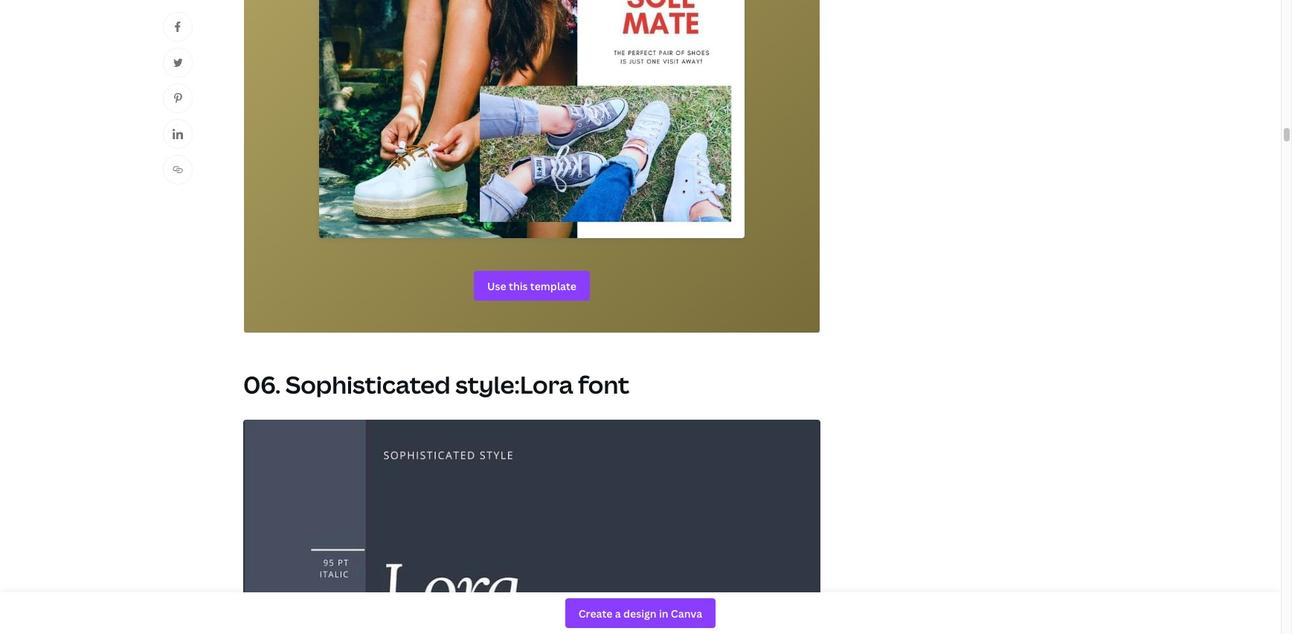 Task type: vqa. For each thing, say whether or not it's contained in the screenshot.
font
yes



Task type: describe. For each thing, give the bounding box(es) containing it.
06. sophisticated style:lora font
[[243, 369, 630, 401]]

sophisticated
[[286, 369, 451, 401]]

font
[[578, 369, 630, 401]]

style:lora
[[456, 369, 573, 401]]



Task type: locate. For each thing, give the bounding box(es) containing it.
06.
[[243, 369, 281, 401]]



